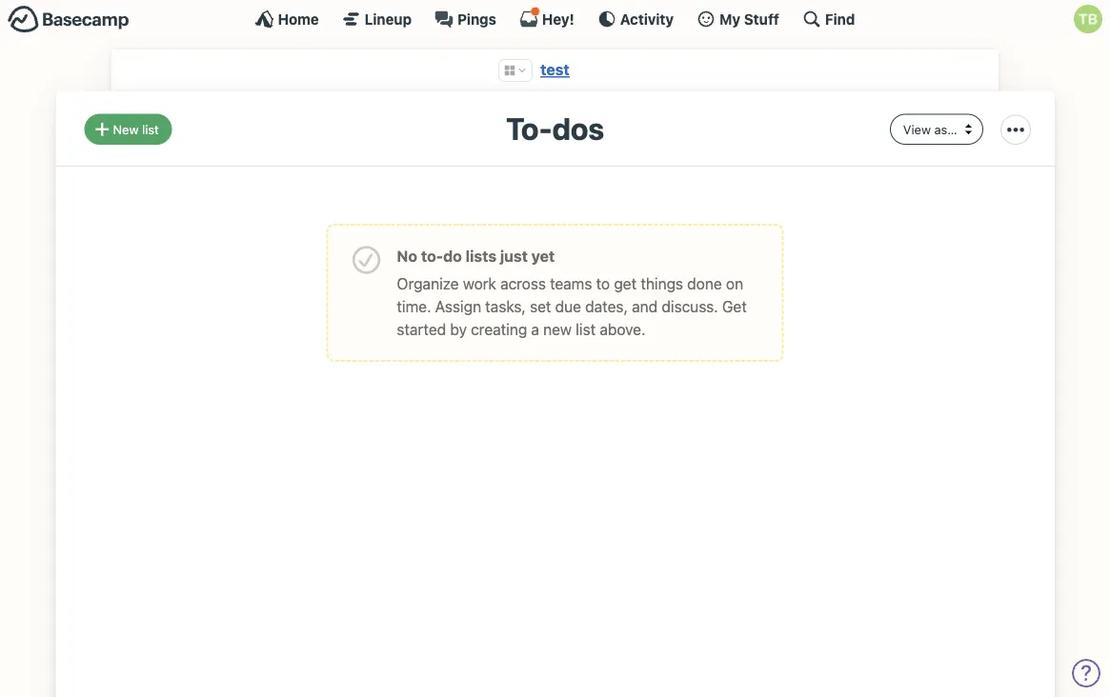 Task type: locate. For each thing, give the bounding box(es) containing it.
do
[[443, 247, 462, 265]]

get
[[614, 275, 637, 293]]

activity
[[620, 10, 674, 27]]

list
[[142, 122, 159, 136], [576, 320, 596, 339]]

new list
[[113, 122, 159, 136]]

lineup link
[[342, 10, 412, 29]]

by
[[450, 320, 467, 339]]

list right the new
[[142, 122, 159, 136]]

view as…
[[903, 122, 957, 136]]

as…
[[934, 122, 957, 136]]

creating
[[471, 320, 527, 339]]

list inside no to-do lists just yet organize work across teams to get things done on time. assign tasks, set due dates, and discuss. get started by creating a new list above.
[[576, 320, 596, 339]]

started
[[397, 320, 446, 339]]

to-
[[506, 110, 552, 146]]

done
[[687, 275, 722, 293]]

set
[[530, 298, 551, 316]]

list right new
[[576, 320, 596, 339]]

home
[[278, 10, 319, 27]]

my
[[719, 10, 741, 27]]

1 horizontal spatial list
[[576, 320, 596, 339]]

dates,
[[585, 298, 628, 316]]

activity link
[[597, 10, 674, 29]]

a
[[531, 320, 539, 339]]

0 horizontal spatial list
[[142, 122, 159, 136]]

stuff
[[744, 10, 779, 27]]

above.
[[600, 320, 646, 339]]

across
[[500, 275, 546, 293]]

0 vertical spatial list
[[142, 122, 159, 136]]

lists
[[466, 247, 496, 265]]

get
[[722, 298, 747, 316]]

teams
[[550, 275, 592, 293]]

just
[[500, 247, 528, 265]]

view
[[903, 122, 931, 136]]

hey! button
[[519, 7, 574, 29]]

tasks,
[[485, 298, 526, 316]]

on
[[726, 275, 743, 293]]

assign
[[435, 298, 481, 316]]

1 vertical spatial list
[[576, 320, 596, 339]]



Task type: describe. For each thing, give the bounding box(es) containing it.
test
[[540, 61, 570, 79]]

to
[[596, 275, 610, 293]]

find button
[[802, 10, 855, 29]]

new list link
[[84, 114, 172, 145]]

work
[[463, 275, 496, 293]]

and
[[632, 298, 658, 316]]

tim burton image
[[1074, 5, 1102, 33]]

pings button
[[435, 10, 496, 29]]

hey!
[[542, 10, 574, 27]]

to-
[[421, 247, 443, 265]]

my stuff button
[[697, 10, 779, 29]]

pings
[[457, 10, 496, 27]]

no to-do lists just yet organize work across teams to get things done on time. assign tasks, set due dates, and discuss. get started by creating a new list above.
[[397, 247, 747, 339]]

home link
[[255, 10, 319, 29]]

switch accounts image
[[8, 5, 130, 34]]

things
[[641, 275, 683, 293]]

my stuff
[[719, 10, 779, 27]]

view as… button
[[890, 114, 983, 145]]

new
[[543, 320, 572, 339]]

to-dos
[[506, 110, 604, 146]]

yet
[[531, 247, 555, 265]]

no
[[397, 247, 417, 265]]

test link
[[540, 61, 570, 79]]

time.
[[397, 298, 431, 316]]

lineup
[[365, 10, 412, 27]]

main element
[[0, 0, 1110, 37]]

new
[[113, 122, 139, 136]]

discuss.
[[662, 298, 718, 316]]

due
[[555, 298, 581, 316]]

dos
[[552, 110, 604, 146]]

find
[[825, 10, 855, 27]]

organize
[[397, 275, 459, 293]]



Task type: vqa. For each thing, say whether or not it's contained in the screenshot.
the Steve Marsh icon
no



